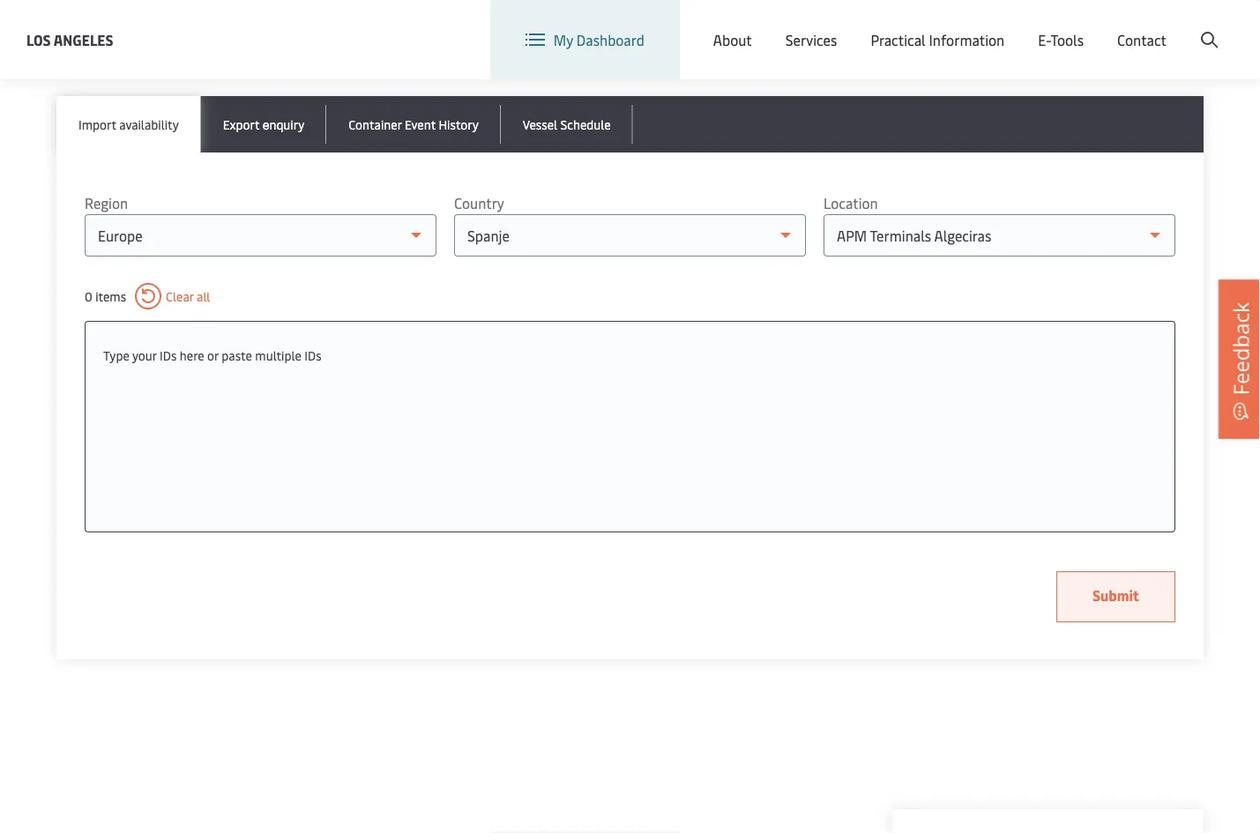 Task type: vqa. For each thing, say whether or not it's contained in the screenshot.
Switch Location
yes



Task type: describe. For each thing, give the bounding box(es) containing it.
practical
[[871, 30, 926, 49]]

login / create account
[[1084, 16, 1227, 35]]

los
[[26, 30, 51, 49]]

practical information button
[[871, 0, 1005, 79]]

2 ids from the left
[[305, 347, 322, 363]]

switch location
[[764, 16, 864, 35]]

clear all
[[166, 288, 210, 305]]

container event history button
[[326, 96, 501, 153]]

availability
[[119, 116, 179, 132]]

about button
[[713, 0, 752, 79]]

all
[[197, 288, 210, 305]]

switch location button
[[736, 16, 864, 35]]

e-tools
[[1038, 30, 1084, 49]]

switch
[[764, 16, 806, 35]]

feedback button
[[1219, 280, 1260, 439]]

clear all button
[[135, 283, 210, 310]]

clear
[[166, 288, 194, 305]]

create
[[1131, 16, 1172, 35]]

1 ids from the left
[[160, 347, 177, 363]]

los angeles link
[[26, 29, 113, 51]]

export
[[223, 116, 260, 132]]

paste
[[222, 347, 252, 363]]

your
[[132, 347, 157, 363]]

type
[[103, 347, 129, 363]]

import availability
[[78, 116, 179, 132]]

or
[[207, 347, 219, 363]]

practical information
[[871, 30, 1005, 49]]

contact button
[[1117, 0, 1167, 79]]

my dashboard button
[[525, 0, 644, 79]]

global menu
[[920, 17, 1000, 35]]

feedback
[[1226, 302, 1255, 396]]

angeles
[[54, 30, 113, 49]]

type your ids here or paste multiple ids
[[103, 347, 322, 363]]

export еnquiry button
[[201, 96, 326, 153]]

my
[[554, 30, 573, 49]]

vessel schedule
[[523, 116, 611, 132]]

tab list containing import availability
[[56, 96, 1204, 153]]

vessel schedule button
[[501, 96, 633, 153]]

dashboard
[[577, 30, 644, 49]]

items
[[95, 288, 126, 305]]



Task type: locate. For each thing, give the bounding box(es) containing it.
import availability button
[[56, 96, 201, 153]]

e-
[[1038, 30, 1051, 49]]

1 horizontal spatial ids
[[305, 347, 322, 363]]

0
[[85, 288, 92, 305]]

submit button
[[1056, 571, 1176, 623]]

schedule
[[560, 116, 611, 132]]

vessel
[[523, 116, 557, 132]]

global menu button
[[881, 0, 1018, 52]]

information
[[929, 30, 1005, 49]]

here
[[180, 347, 204, 363]]

los angeles
[[26, 30, 113, 49]]

container
[[349, 116, 402, 132]]

ids right your
[[160, 347, 177, 363]]

0 items
[[85, 288, 126, 305]]

export еnquiry
[[223, 116, 304, 132]]

0 vertical spatial location
[[809, 16, 864, 35]]

submit
[[1093, 586, 1139, 605]]

history
[[439, 116, 479, 132]]

global
[[920, 17, 961, 35]]

services
[[786, 30, 837, 49]]

event
[[405, 116, 436, 132]]

ids right multiple
[[305, 347, 322, 363]]

ids
[[160, 347, 177, 363], [305, 347, 322, 363]]

country
[[454, 194, 504, 213]]

multiple
[[255, 347, 302, 363]]

my dashboard
[[554, 30, 644, 49]]

account
[[1175, 16, 1227, 35]]

location
[[809, 16, 864, 35], [824, 194, 878, 213]]

login
[[1084, 16, 1119, 35]]

location inside button
[[809, 16, 864, 35]]

0 horizontal spatial ids
[[160, 347, 177, 363]]

еnquiry
[[263, 116, 304, 132]]

tab list
[[56, 96, 1204, 153]]

None text field
[[103, 340, 1157, 371]]

1 vertical spatial location
[[824, 194, 878, 213]]

about
[[713, 30, 752, 49]]

container event history
[[349, 116, 479, 132]]

import
[[78, 116, 116, 132]]

region
[[85, 194, 128, 213]]

contact
[[1117, 30, 1167, 49]]

e-tools button
[[1038, 0, 1084, 79]]

menu
[[964, 17, 1000, 35]]

services button
[[786, 0, 837, 79]]

/
[[1122, 16, 1127, 35]]

tools
[[1051, 30, 1084, 49]]

login / create account link
[[1052, 0, 1227, 52]]



